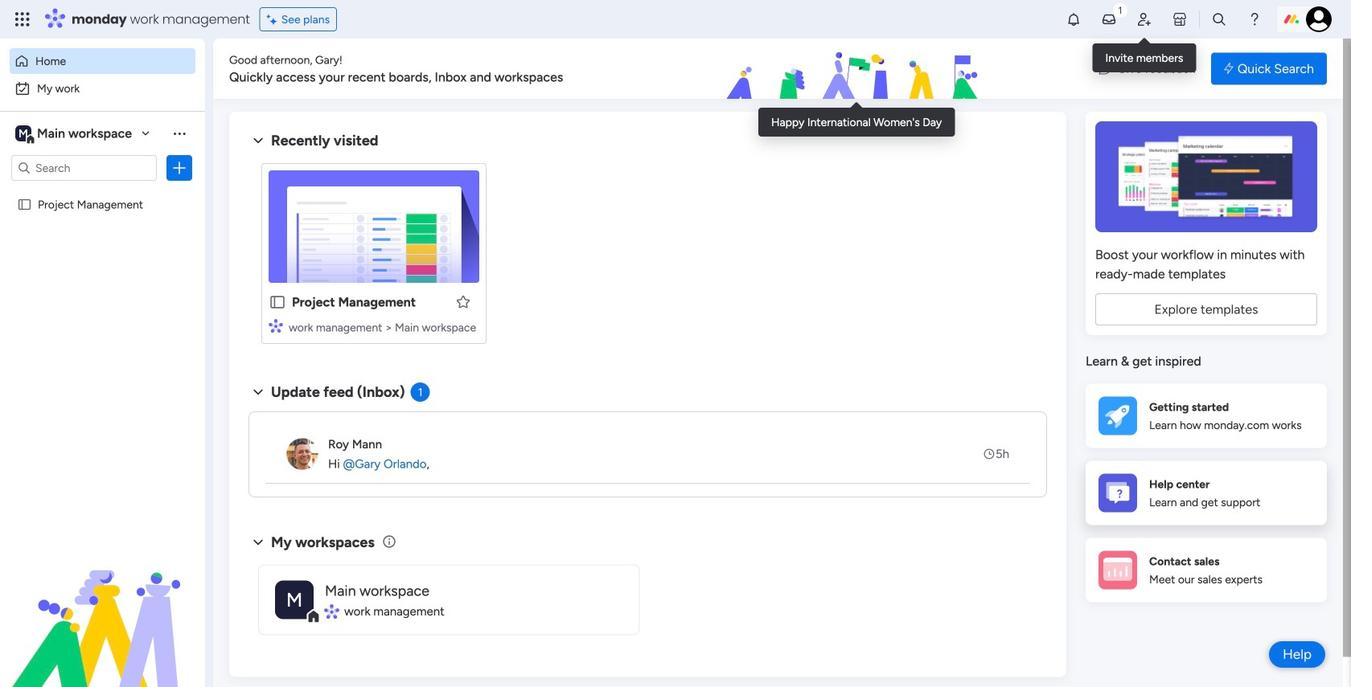 Task type: locate. For each thing, give the bounding box(es) containing it.
lottie animation image
[[631, 39, 1083, 100], [0, 525, 205, 688]]

workspace image
[[15, 125, 31, 142]]

0 vertical spatial lottie animation element
[[631, 39, 1083, 100]]

0 vertical spatial option
[[10, 48, 195, 74]]

roy mann image
[[286, 438, 319, 471]]

monday marketplace image
[[1172, 11, 1188, 27]]

1 horizontal spatial lottie animation element
[[631, 39, 1083, 100]]

1 vertical spatial lottie animation image
[[0, 525, 205, 688]]

v2 user feedback image
[[1099, 60, 1111, 78]]

select product image
[[14, 11, 31, 27]]

help image
[[1247, 11, 1263, 27]]

1 horizontal spatial public board image
[[269, 294, 286, 311]]

options image
[[171, 160, 187, 176]]

invite members image
[[1137, 11, 1153, 27]]

0 horizontal spatial lottie animation element
[[0, 525, 205, 688]]

update feed image
[[1101, 11, 1117, 27]]

1 vertical spatial option
[[10, 76, 195, 101]]

0 vertical spatial lottie animation image
[[631, 39, 1083, 100]]

public board image
[[17, 197, 32, 212], [269, 294, 286, 311]]

add to favorites image
[[455, 294, 471, 310]]

list box
[[0, 188, 205, 436]]

1 vertical spatial lottie animation element
[[0, 525, 205, 688]]

1 element
[[411, 383, 430, 402]]

search everything image
[[1212, 11, 1228, 27]]

option
[[10, 48, 195, 74], [10, 76, 195, 101], [0, 190, 205, 193]]

1 vertical spatial public board image
[[269, 294, 286, 311]]

1 horizontal spatial lottie animation image
[[631, 39, 1083, 100]]

workspace image
[[275, 581, 314, 620]]

close update feed (inbox) image
[[249, 383, 268, 402]]

0 vertical spatial public board image
[[17, 197, 32, 212]]

see plans image
[[267, 10, 281, 28]]

gary orlando image
[[1307, 6, 1332, 32]]

templates image image
[[1101, 121, 1313, 233]]

lottie animation element
[[631, 39, 1083, 100], [0, 525, 205, 688]]

0 horizontal spatial public board image
[[17, 197, 32, 212]]

2 vertical spatial option
[[0, 190, 205, 193]]

close my workspaces image
[[249, 533, 268, 552]]



Task type: describe. For each thing, give the bounding box(es) containing it.
Search in workspace field
[[34, 159, 134, 177]]

1 image
[[1113, 1, 1128, 19]]

contact sales element
[[1086, 539, 1327, 603]]

v2 bolt switch image
[[1225, 60, 1234, 78]]

workspace options image
[[171, 125, 187, 141]]

help center element
[[1086, 461, 1327, 526]]

workspace selection element
[[15, 124, 134, 145]]

0 horizontal spatial lottie animation image
[[0, 525, 205, 688]]

getting started element
[[1086, 384, 1327, 449]]

close recently visited image
[[249, 131, 268, 150]]

notifications image
[[1066, 11, 1082, 27]]



Task type: vqa. For each thing, say whether or not it's contained in the screenshot.
v2 user feedback image
yes



